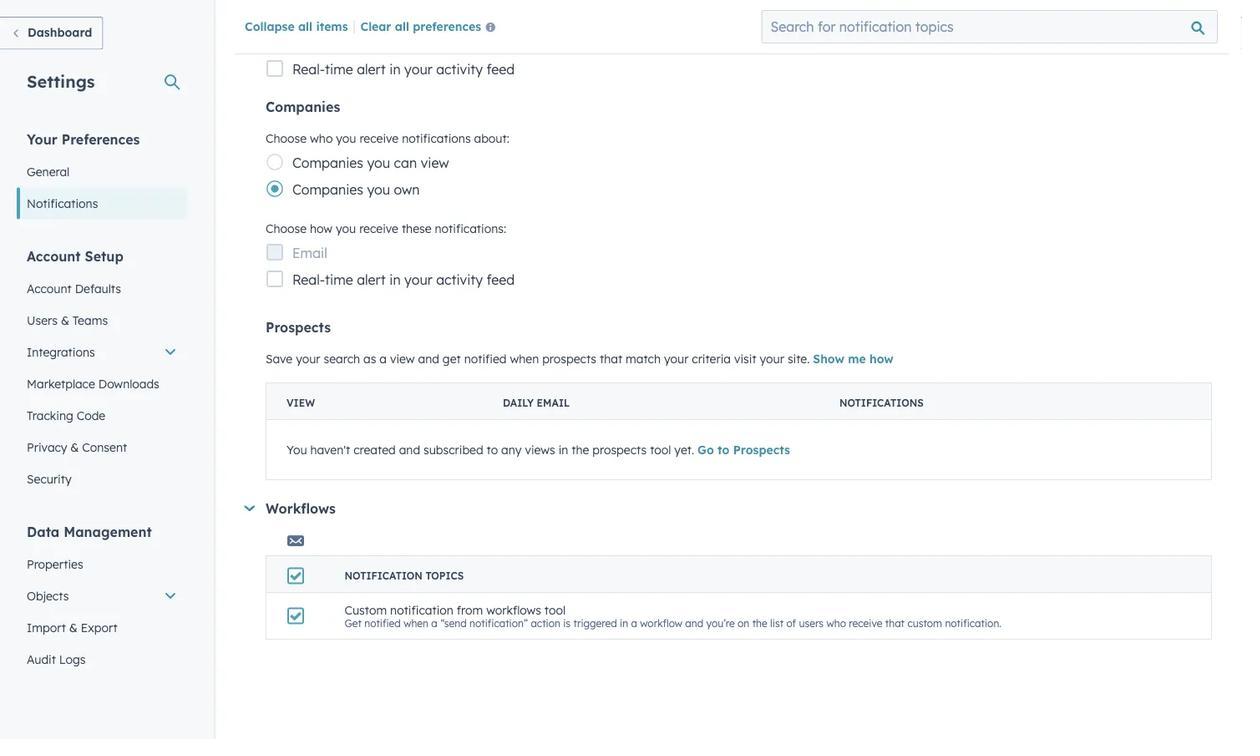 Task type: describe. For each thing, give the bounding box(es) containing it.
account for account defaults
[[27, 281, 72, 296]]

& for consent
[[70, 440, 79, 455]]

and inside custom notification from workflows tool get notified when a "send notification" action is triggered in a workflow and you're on the list of users who receive that custom notification.
[[685, 617, 704, 630]]

1 choose how you receive these notifications: from the top
[[266, 11, 506, 25]]

of
[[787, 617, 796, 630]]

custom notification from workflows tool get notified when a "send notification" action is triggered in a workflow and you're on the list of users who receive that custom notification.
[[345, 603, 1002, 630]]

email
[[537, 397, 570, 409]]

notifications
[[402, 131, 471, 146]]

about:
[[474, 131, 510, 146]]

collapse all items
[[245, 19, 348, 33]]

your
[[27, 131, 57, 147]]

your preferences
[[27, 131, 140, 147]]

import
[[27, 620, 66, 635]]

created
[[354, 443, 396, 457]]

triggered
[[574, 617, 617, 630]]

prospects for companies
[[542, 352, 597, 366]]

management
[[64, 523, 152, 540]]

1 real- from the top
[[292, 61, 325, 78]]

privacy
[[27, 440, 67, 455]]

general
[[27, 164, 70, 179]]

notification.
[[945, 617, 1002, 630]]

notified inside custom notification from workflows tool get notified when a "send notification" action is triggered in a workflow and you're on the list of users who receive that custom notification.
[[364, 617, 401, 630]]

2 choose how you receive these notifications: from the top
[[266, 221, 506, 236]]

notifications link
[[17, 188, 187, 219]]

show
[[813, 352, 845, 366]]

1 email from the top
[[292, 34, 327, 51]]

go
[[698, 443, 714, 457]]

tracking code link
[[17, 400, 187, 432]]

custom
[[908, 617, 943, 630]]

show me how link
[[813, 352, 894, 366]]

workflows
[[486, 603, 541, 617]]

search
[[324, 352, 360, 366]]

objects button
[[17, 580, 187, 612]]

receive right items at the left
[[359, 11, 399, 25]]

& for export
[[69, 620, 78, 635]]

import & export link
[[17, 612, 187, 644]]

2 these from the top
[[402, 221, 432, 236]]

own
[[394, 181, 420, 198]]

you down the companies you can view
[[367, 181, 390, 198]]

downloads
[[98, 376, 159, 391]]

visit
[[734, 352, 757, 366]]

users & teams link
[[17, 305, 187, 336]]

custom
[[345, 603, 387, 617]]

the inside custom notification from workflows tool get notified when a "send notification" action is triggered in a workflow and you're on the list of users who receive that custom notification.
[[753, 617, 768, 630]]

receive up the companies you can view
[[360, 131, 399, 146]]

teams
[[73, 313, 108, 328]]

logs
[[59, 652, 86, 667]]

2 vertical spatial how
[[870, 352, 894, 366]]

you haven't created and subscribed to any views in the prospects tool yet. go to prospects
[[287, 443, 790, 457]]

account setup
[[27, 248, 123, 264]]

companies you can view
[[292, 155, 449, 171]]

users
[[27, 313, 58, 328]]

save your search as a view and get notified when prospects that match your criteria visit your site. show me how
[[266, 352, 894, 366]]

export
[[81, 620, 117, 635]]

you're
[[706, 617, 735, 630]]

2 choose from the top
[[266, 131, 307, 146]]

topics
[[426, 570, 464, 582]]

2 to from the left
[[718, 443, 730, 457]]

notification"
[[470, 617, 528, 630]]

dashboard
[[28, 25, 92, 40]]

1 time from the top
[[325, 61, 353, 78]]

data management
[[27, 523, 152, 540]]

notification topics
[[345, 570, 464, 582]]

general link
[[17, 156, 187, 188]]

1 these from the top
[[402, 11, 432, 25]]

Search for notification topics search field
[[762, 10, 1218, 43]]

2 real- from the top
[[292, 272, 325, 288]]

action
[[531, 617, 561, 630]]

preferences
[[413, 19, 481, 33]]

marketplace downloads
[[27, 376, 159, 391]]

2 real-time alert in your activity feed from the top
[[292, 272, 515, 288]]

1 to from the left
[[487, 443, 498, 457]]

clear
[[361, 19, 391, 33]]

1 real-time alert in your activity feed from the top
[[292, 61, 515, 78]]

workflows button
[[244, 501, 1212, 517]]

0 vertical spatial companies
[[266, 99, 340, 115]]

clear all preferences button
[[361, 17, 502, 37]]

site.
[[788, 352, 810, 366]]

haven't
[[310, 443, 350, 457]]

caret image
[[244, 506, 255, 512]]

daily email
[[503, 397, 570, 409]]

code
[[77, 408, 105, 423]]

1 notifications: from the top
[[435, 11, 506, 25]]

setup
[[85, 248, 123, 264]]

2 feed from the top
[[487, 272, 515, 288]]

get
[[345, 617, 362, 630]]

properties link
[[17, 549, 187, 580]]

privacy & consent link
[[17, 432, 187, 463]]

1 feed from the top
[[487, 61, 515, 78]]

security
[[27, 472, 72, 486]]

any
[[501, 443, 522, 457]]

notifications inside your preferences element
[[27, 196, 98, 211]]

companies you own
[[292, 181, 420, 198]]

defaults
[[75, 281, 121, 296]]

companies for companies you own
[[292, 181, 363, 198]]

2 horizontal spatial a
[[631, 617, 637, 630]]

items
[[316, 19, 348, 33]]

1 vertical spatial and
[[399, 443, 420, 457]]

1 activity from the top
[[436, 61, 483, 78]]

2 notifications: from the top
[[435, 221, 506, 236]]

you left clear
[[336, 11, 356, 25]]

tracking code
[[27, 408, 105, 423]]

privacy & consent
[[27, 440, 127, 455]]

account for account setup
[[27, 248, 81, 264]]

integrations
[[27, 345, 95, 359]]

integrations button
[[17, 336, 187, 368]]

1 alert from the top
[[357, 61, 386, 78]]

import & export
[[27, 620, 117, 635]]



Task type: locate. For each thing, give the bounding box(es) containing it.
account defaults
[[27, 281, 121, 296]]

0 vertical spatial who
[[310, 131, 333, 146]]

0 vertical spatial that
[[600, 352, 623, 366]]

when inside custom notification from workflows tool get notified when a "send notification" action is triggered in a workflow and you're on the list of users who receive that custom notification.
[[404, 617, 429, 630]]

audit
[[27, 652, 56, 667]]

tool inside custom notification from workflows tool get notified when a "send notification" action is triggered in a workflow and you're on the list of users who receive that custom notification.
[[545, 603, 566, 617]]

view down notifications
[[421, 155, 449, 171]]

0 horizontal spatial notifications
[[27, 196, 98, 211]]

these down own
[[402, 221, 432, 236]]

1 horizontal spatial tool
[[650, 443, 671, 457]]

receive right users
[[849, 617, 883, 630]]

who right users
[[827, 617, 846, 630]]

0 horizontal spatial that
[[600, 352, 623, 366]]

1 vertical spatial choose how you receive these notifications:
[[266, 221, 506, 236]]

how right me
[[870, 352, 894, 366]]

0 vertical spatial prospects
[[542, 352, 597, 366]]

2 vertical spatial choose
[[266, 221, 307, 236]]

0 vertical spatial email
[[292, 34, 327, 51]]

1 vertical spatial when
[[404, 617, 429, 630]]

2 alert from the top
[[357, 272, 386, 288]]

on
[[738, 617, 750, 630]]

1 horizontal spatial who
[[827, 617, 846, 630]]

account up 'account defaults'
[[27, 248, 81, 264]]

& inside privacy & consent 'link'
[[70, 440, 79, 455]]

your preferences element
[[17, 130, 187, 219]]

0 vertical spatial choose how you receive these notifications:
[[266, 11, 506, 25]]

activity
[[436, 61, 483, 78], [436, 272, 483, 288]]

1 vertical spatial feed
[[487, 272, 515, 288]]

criteria
[[692, 352, 731, 366]]

alert down clear
[[357, 61, 386, 78]]

1 account from the top
[[27, 248, 81, 264]]

1 vertical spatial &
[[70, 440, 79, 455]]

prospects for save your search as a view and get notified when prospects that match your criteria visit your site.
[[593, 443, 647, 457]]

0 vertical spatial feed
[[487, 61, 515, 78]]

1 vertical spatial time
[[325, 272, 353, 288]]

& inside users & teams "link"
[[61, 313, 69, 328]]

can
[[394, 155, 417, 171]]

that
[[600, 352, 623, 366], [886, 617, 905, 630]]

notified right the get
[[364, 617, 401, 630]]

0 vertical spatial how
[[310, 11, 333, 25]]

view right as
[[390, 352, 415, 366]]

go to prospects link
[[698, 443, 790, 457]]

tool right workflows at the left bottom of page
[[545, 603, 566, 617]]

consent
[[82, 440, 127, 455]]

1 vertical spatial real-
[[292, 272, 325, 288]]

1 vertical spatial alert
[[357, 272, 386, 288]]

tool
[[650, 443, 671, 457], [545, 603, 566, 617]]

marketplace downloads link
[[17, 368, 187, 400]]

notifications down me
[[840, 397, 924, 409]]

workflows
[[266, 501, 336, 517]]

0 horizontal spatial notified
[[364, 617, 401, 630]]

collapse all items button
[[245, 19, 348, 33]]

list
[[770, 617, 784, 630]]

who inside custom notification from workflows tool get notified when a "send notification" action is triggered in a workflow and you're on the list of users who receive that custom notification.
[[827, 617, 846, 630]]

1 vertical spatial prospects
[[733, 443, 790, 457]]

you up the companies you can view
[[336, 131, 356, 146]]

0 horizontal spatial view
[[390, 352, 415, 366]]

0 vertical spatial notifications:
[[435, 11, 506, 25]]

the
[[572, 443, 589, 457], [753, 617, 768, 630]]

all
[[298, 19, 313, 33], [395, 19, 409, 33]]

1 vertical spatial notified
[[364, 617, 401, 630]]

you down companies you own
[[336, 221, 356, 236]]

companies up companies you own
[[292, 155, 363, 171]]

the right views
[[572, 443, 589, 457]]

that left match
[[600, 352, 623, 366]]

collapse
[[245, 19, 295, 33]]

security link
[[17, 463, 187, 495]]

0 vertical spatial activity
[[436, 61, 483, 78]]

1 horizontal spatial when
[[510, 352, 539, 366]]

& right "privacy"
[[70, 440, 79, 455]]

1 vertical spatial account
[[27, 281, 72, 296]]

& right the users
[[61, 313, 69, 328]]

notified right get
[[464, 352, 507, 366]]

workflow
[[640, 617, 683, 630]]

0 horizontal spatial to
[[487, 443, 498, 457]]

who up the companies you can view
[[310, 131, 333, 146]]

0 vertical spatial real-time alert in your activity feed
[[292, 61, 515, 78]]

0 vertical spatial account
[[27, 248, 81, 264]]

all left items at the left
[[298, 19, 313, 33]]

1 horizontal spatial all
[[395, 19, 409, 33]]

0 vertical spatial these
[[402, 11, 432, 25]]

prospects left "yet."
[[593, 443, 647, 457]]

& left export
[[69, 620, 78, 635]]

match
[[626, 352, 661, 366]]

1 horizontal spatial notifications
[[840, 397, 924, 409]]

1 horizontal spatial notified
[[464, 352, 507, 366]]

feed
[[487, 61, 515, 78], [487, 272, 515, 288]]

that left custom
[[886, 617, 905, 630]]

audit logs link
[[17, 644, 187, 676]]

0 vertical spatial tool
[[650, 443, 671, 457]]

the right on
[[753, 617, 768, 630]]

1 vertical spatial tool
[[545, 603, 566, 617]]

save
[[266, 352, 293, 366]]

1 vertical spatial notifications
[[840, 397, 924, 409]]

account
[[27, 248, 81, 264], [27, 281, 72, 296]]

2 vertical spatial companies
[[292, 181, 363, 198]]

0 vertical spatial and
[[418, 352, 439, 366]]

from
[[457, 603, 483, 617]]

receive inside custom notification from workflows tool get notified when a "send notification" action is triggered in a workflow and you're on the list of users who receive that custom notification.
[[849, 617, 883, 630]]

0 horizontal spatial when
[[404, 617, 429, 630]]

properties
[[27, 557, 83, 572]]

clear all preferences
[[361, 19, 481, 33]]

2 email from the top
[[292, 245, 327, 262]]

0 horizontal spatial all
[[298, 19, 313, 33]]

companies down collapse all items button
[[266, 99, 340, 115]]

choose who you receive notifications about:
[[266, 131, 510, 146]]

2 time from the top
[[325, 272, 353, 288]]

notifications:
[[435, 11, 506, 25], [435, 221, 506, 236]]

0 vertical spatial real-
[[292, 61, 325, 78]]

you
[[287, 443, 307, 457]]

all for collapse
[[298, 19, 313, 33]]

email down collapse all items button
[[292, 34, 327, 51]]

1 vertical spatial companies
[[292, 155, 363, 171]]

when up daily
[[510, 352, 539, 366]]

all for clear
[[395, 19, 409, 33]]

receive
[[359, 11, 399, 25], [360, 131, 399, 146], [359, 221, 399, 236], [849, 617, 883, 630]]

prospects up email at the bottom left
[[542, 352, 597, 366]]

email down companies you own
[[292, 245, 327, 262]]

1 all from the left
[[298, 19, 313, 33]]

activity down preferences in the top left of the page
[[436, 61, 483, 78]]

0 horizontal spatial prospects
[[266, 319, 331, 336]]

and right created
[[399, 443, 420, 457]]

how right collapse
[[310, 11, 333, 25]]

time up search on the left top
[[325, 272, 353, 288]]

1 vertical spatial prospects
[[593, 443, 647, 457]]

1 vertical spatial choose
[[266, 131, 307, 146]]

prospects up save
[[266, 319, 331, 336]]

receive down companies you own
[[359, 221, 399, 236]]

2 all from the left
[[395, 19, 409, 33]]

a
[[380, 352, 387, 366], [431, 617, 438, 630], [631, 617, 637, 630]]

0 vertical spatial when
[[510, 352, 539, 366]]

me
[[848, 352, 866, 366]]

1 vertical spatial these
[[402, 221, 432, 236]]

users
[[799, 617, 824, 630]]

tool left "yet."
[[650, 443, 671, 457]]

prospects
[[266, 319, 331, 336], [733, 443, 790, 457]]

1 horizontal spatial that
[[886, 617, 905, 630]]

and left get
[[418, 352, 439, 366]]

1 horizontal spatial view
[[421, 155, 449, 171]]

0 vertical spatial time
[[325, 61, 353, 78]]

to left any
[[487, 443, 498, 457]]

& inside import & export link
[[69, 620, 78, 635]]

activity up get
[[436, 272, 483, 288]]

who
[[310, 131, 333, 146], [827, 617, 846, 630]]

0 vertical spatial the
[[572, 443, 589, 457]]

get
[[443, 352, 461, 366]]

all inside 'button'
[[395, 19, 409, 33]]

"send
[[440, 617, 467, 630]]

3 choose from the top
[[266, 221, 307, 236]]

data management element
[[17, 523, 187, 676]]

notification
[[345, 570, 423, 582]]

0 vertical spatial prospects
[[266, 319, 331, 336]]

1 vertical spatial notifications:
[[435, 221, 506, 236]]

2 activity from the top
[[436, 272, 483, 288]]

notifications down general
[[27, 196, 98, 211]]

1 horizontal spatial to
[[718, 443, 730, 457]]

real-
[[292, 61, 325, 78], [292, 272, 325, 288]]

how down companies you own
[[310, 221, 333, 236]]

1 horizontal spatial prospects
[[733, 443, 790, 457]]

&
[[61, 313, 69, 328], [70, 440, 79, 455], [69, 620, 78, 635]]

your
[[404, 61, 433, 78], [404, 272, 433, 288], [296, 352, 320, 366], [664, 352, 689, 366], [760, 352, 785, 366]]

1 horizontal spatial the
[[753, 617, 768, 630]]

users & teams
[[27, 313, 108, 328]]

yet.
[[675, 443, 694, 457]]

1 vertical spatial real-time alert in your activity feed
[[292, 272, 515, 288]]

1 vertical spatial who
[[827, 617, 846, 630]]

0 vertical spatial notified
[[464, 352, 507, 366]]

that inside custom notification from workflows tool get notified when a "send notification" action is triggered in a workflow and you're on the list of users who receive that custom notification.
[[886, 617, 905, 630]]

0 horizontal spatial who
[[310, 131, 333, 146]]

2 vertical spatial &
[[69, 620, 78, 635]]

a left "send
[[431, 617, 438, 630]]

& for teams
[[61, 313, 69, 328]]

prospects right go
[[733, 443, 790, 457]]

audit logs
[[27, 652, 86, 667]]

account setup element
[[17, 247, 187, 495]]

0 vertical spatial view
[[421, 155, 449, 171]]

you down choose who you receive notifications about:
[[367, 155, 390, 171]]

a left workflow
[[631, 617, 637, 630]]

0 vertical spatial alert
[[357, 61, 386, 78]]

1 vertical spatial view
[[390, 352, 415, 366]]

data
[[27, 523, 60, 540]]

1 horizontal spatial a
[[431, 617, 438, 630]]

1 choose from the top
[[266, 11, 307, 25]]

in inside custom notification from workflows tool get notified when a "send notification" action is triggered in a workflow and you're on the list of users who receive that custom notification.
[[620, 617, 628, 630]]

view
[[421, 155, 449, 171], [390, 352, 415, 366]]

0 horizontal spatial a
[[380, 352, 387, 366]]

2 vertical spatial and
[[685, 617, 704, 630]]

0 horizontal spatial tool
[[545, 603, 566, 617]]

2 account from the top
[[27, 281, 72, 296]]

choose
[[266, 11, 307, 25], [266, 131, 307, 146], [266, 221, 307, 236]]

1 vertical spatial the
[[753, 617, 768, 630]]

account up the users
[[27, 281, 72, 296]]

to right go
[[718, 443, 730, 457]]

a right as
[[380, 352, 387, 366]]

0 vertical spatial choose
[[266, 11, 307, 25]]

companies for companies you can view
[[292, 155, 363, 171]]

when
[[510, 352, 539, 366], [404, 617, 429, 630]]

1 vertical spatial activity
[[436, 272, 483, 288]]

as
[[363, 352, 376, 366]]

daily
[[503, 397, 534, 409]]

objects
[[27, 589, 69, 603]]

account defaults link
[[17, 273, 187, 305]]

1 vertical spatial email
[[292, 245, 327, 262]]

settings
[[27, 71, 95, 91]]

and left you're
[[685, 617, 704, 630]]

real-time alert in your activity feed
[[292, 61, 515, 78], [292, 272, 515, 288]]

1 vertical spatial how
[[310, 221, 333, 236]]

0 vertical spatial notifications
[[27, 196, 98, 211]]

time
[[325, 61, 353, 78], [325, 272, 353, 288]]

0 horizontal spatial the
[[572, 443, 589, 457]]

all right clear
[[395, 19, 409, 33]]

when left "send
[[404, 617, 429, 630]]

1 vertical spatial that
[[886, 617, 905, 630]]

alert up as
[[357, 272, 386, 288]]

preferences
[[62, 131, 140, 147]]

notification
[[390, 603, 454, 617]]

time down items at the left
[[325, 61, 353, 78]]

0 vertical spatial &
[[61, 313, 69, 328]]

these right clear
[[402, 11, 432, 25]]

companies down the companies you can view
[[292, 181, 363, 198]]



Task type: vqa. For each thing, say whether or not it's contained in the screenshot.
Daily email
yes



